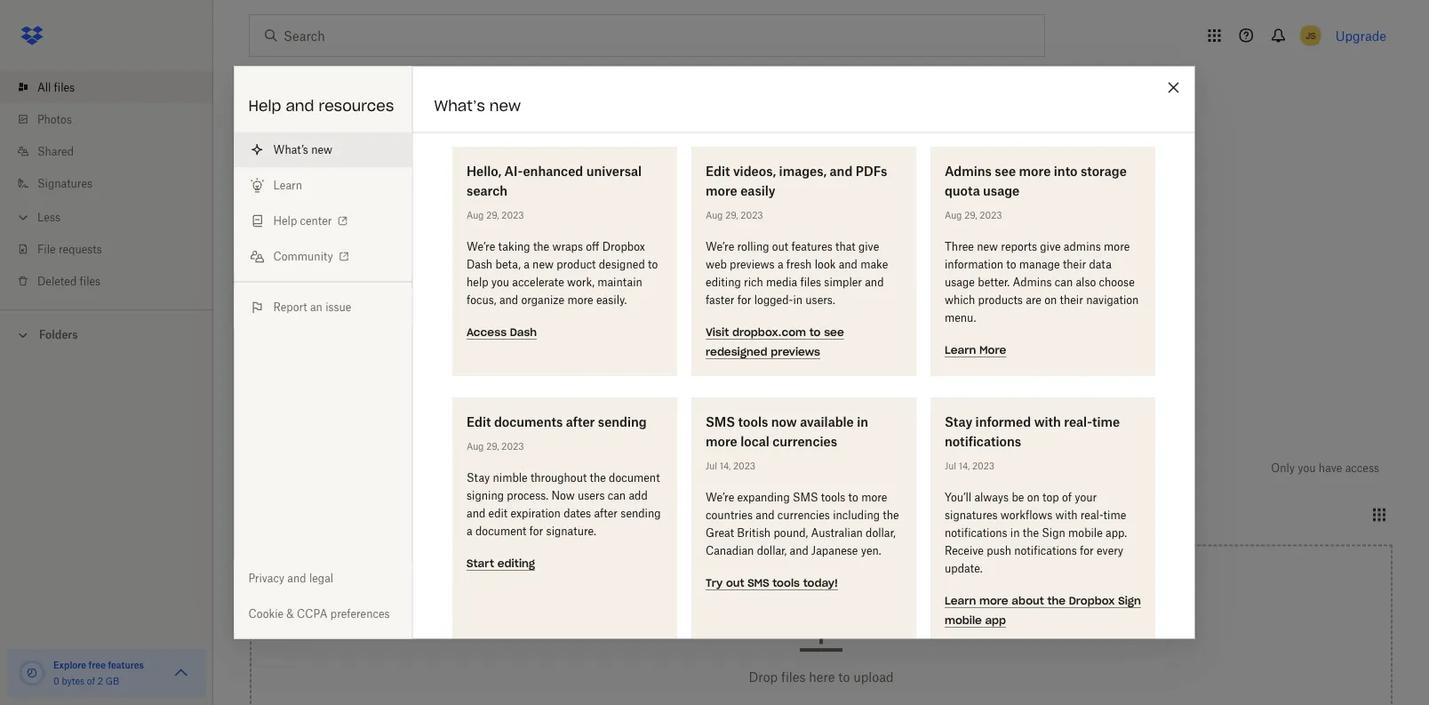 Task type: locate. For each thing, give the bounding box(es) containing it.
1 vertical spatial editing
[[497, 557, 535, 571]]

2 jul from the left
[[945, 461, 956, 472]]

we're inside we're taking the wraps off dropbox dash beta, a new product designed to help you accelerate work, maintain focus, and organize more easily.
[[466, 240, 495, 253]]

2023 for informed
[[972, 461, 995, 472]]

with for started
[[320, 163, 346, 178]]

with for informed
[[1034, 414, 1061, 429]]

canadian
[[706, 544, 754, 558]]

files inside install on desktop to work on files offline and stay synced.
[[705, 360, 726, 373]]

admins up are
[[1013, 276, 1052, 289]]

upgrade
[[1336, 28, 1387, 43]]

mobile inside learn more about the dropbox sign mobile app
[[945, 614, 982, 628]]

a inside we're taking the wraps off dropbox dash beta, a new product designed to help you accelerate work, maintain focus, and organize more easily.
[[523, 258, 529, 271]]

sending down add
[[620, 507, 661, 520]]

what's up started
[[273, 143, 308, 156]]

admins up quota at right
[[945, 164, 992, 179]]

14, for notifications
[[959, 461, 970, 472]]

1 vertical spatial edit
[[488, 507, 507, 520]]

edit left documents
[[466, 414, 491, 429]]

the inside stay nimble throughout the document signing process. now users can add and edit expiration dates after sending a document for signature.
[[590, 471, 606, 485]]

that
[[835, 240, 856, 253]]

files right all
[[54, 80, 75, 94]]

their down the also in the top right of the page
[[1060, 293, 1083, 307]]

designed
[[599, 258, 645, 271]]

files left here
[[782, 670, 806, 685]]

and down learn more
[[967, 360, 986, 373]]

with inside stay informed with real-time notifications
[[1034, 414, 1061, 429]]

0 vertical spatial admins
[[945, 164, 992, 179]]

0 vertical spatial for
[[737, 293, 751, 307]]

2 vertical spatial for
[[1080, 544, 1094, 558]]

less image
[[14, 209, 32, 226]]

new up information
[[977, 240, 998, 253]]

0 horizontal spatial 14,
[[720, 461, 731, 472]]

aug down search
[[466, 210, 484, 221]]

requests
[[59, 242, 102, 256]]

sending
[[598, 414, 647, 429], [620, 507, 661, 520]]

and right sign,
[[486, 360, 505, 373]]

now
[[551, 489, 575, 502]]

and inside edit videos, images, and pdfs more easily
[[830, 164, 853, 179]]

all files list item
[[0, 71, 213, 103]]

0 horizontal spatial see
[[824, 326, 844, 340]]

document up add
[[609, 471, 660, 485]]

files right share
[[879, 360, 900, 373]]

now
[[771, 414, 797, 429]]

0 vertical spatial dash
[[466, 258, 492, 271]]

aug for edit videos, images, and pdfs more easily
[[706, 210, 723, 221]]

cookie & ccpa preferences button
[[234, 596, 412, 632]]

0 vertical spatial in
[[793, 293, 803, 307]]

can left add
[[607, 489, 626, 502]]

1 vertical spatial document
[[475, 525, 526, 538]]

0 vertical spatial out
[[772, 240, 788, 253]]

more inside we're expanding sms tools to more countries and currencies including the great british pound, australian dollar, canadian dollar, and japanese yen.
[[861, 491, 887, 504]]

1 horizontal spatial jul
[[945, 461, 956, 472]]

2 vertical spatial learn
[[945, 594, 976, 608]]

usage right quota at right
[[983, 183, 1020, 198]]

which
[[945, 293, 975, 307]]

tools inside we're expanding sms tools to more countries and currencies including the great british pound, australian dollar, canadian dollar, and japanese yen.
[[821, 491, 845, 504]]

more up including
[[861, 491, 887, 504]]

2 vertical spatial tools
[[772, 577, 800, 590]]

0 horizontal spatial sms
[[706, 414, 735, 429]]

see down users.
[[824, 326, 844, 340]]

0 horizontal spatial can
[[607, 489, 626, 502]]

2023 down easily
[[741, 210, 763, 221]]

for down the expiration
[[529, 525, 543, 538]]

1 horizontal spatial of
[[1062, 491, 1072, 504]]

report
[[273, 301, 307, 314]]

information
[[945, 258, 1003, 271]]

0 vertical spatial features
[[791, 240, 833, 253]]

0 horizontal spatial edit
[[488, 507, 507, 520]]

0 vertical spatial notifications
[[945, 434, 1021, 449]]

time inside stay informed with real-time notifications
[[1092, 414, 1120, 429]]

sms inside we're expanding sms tools to more countries and currencies including the great british pound, australian dollar, canadian dollar, and japanese yen.
[[793, 491, 818, 504]]

learn for admins
[[945, 344, 976, 357]]

learn inside learn more about the dropbox sign mobile app
[[945, 594, 976, 608]]

time inside 'you'll always be on top of your signatures workflows with real-time notifications in the sign mobile app. receive push notifications for every update.'
[[1104, 509, 1126, 522]]

to inside install on desktop to work on files offline and stay synced.
[[649, 360, 659, 373]]

0 vertical spatial editing
[[706, 276, 741, 289]]

document
[[609, 471, 660, 485], [475, 525, 526, 538]]

after down stay
[[566, 414, 595, 429]]

0 vertical spatial help
[[249, 97, 281, 115]]

aug down quota at right
[[945, 210, 962, 221]]

time
[[1092, 414, 1120, 429], [1104, 509, 1126, 522]]

upload files and folders to edit, share, sign, and more.
[[267, 360, 505, 391]]

admins
[[945, 164, 992, 179], [1013, 276, 1052, 289]]

with right started
[[320, 163, 346, 178]]

stay left informed
[[945, 414, 973, 429]]

0 horizontal spatial usage
[[945, 276, 975, 289]]

for down rich
[[737, 293, 751, 307]]

files inside upload files and folders to edit, share, sign, and more.
[[306, 360, 327, 373]]

2023 for tools
[[733, 461, 755, 472]]

of inside explore free features 0 bytes of 2 gb
[[87, 675, 95, 686]]

to up including
[[848, 491, 858, 504]]

1 vertical spatial stay
[[466, 471, 490, 485]]

new up ai-
[[490, 97, 521, 115]]

dropbox up designed
[[602, 240, 645, 253]]

japanese
[[812, 544, 858, 558]]

1 horizontal spatial dropbox
[[602, 240, 645, 253]]

jul up you'll
[[945, 461, 956, 472]]

1 give from the left
[[859, 240, 879, 253]]

stay for stay informed with real-time notifications
[[945, 414, 973, 429]]

learn down update.
[[945, 594, 976, 608]]

the right the about
[[1047, 594, 1066, 608]]

currencies up pound,
[[777, 509, 830, 522]]

0 vertical spatial real-
[[1064, 414, 1092, 429]]

edit left videos,
[[706, 164, 730, 179]]

deleted files link
[[14, 265, 213, 297]]

new inside the three new reports give admins more information to manage their data usage better. admins can also choose which products are on their navigation menu.
[[977, 240, 998, 253]]

sms inside sms tools now available in more local currencies
[[706, 414, 735, 429]]

more down work,
[[567, 293, 593, 307]]

1 jul 14, 2023 from the left
[[706, 461, 755, 472]]

what's up hello,
[[434, 97, 485, 115]]

edit down signing
[[488, 507, 507, 520]]

admins inside the admins see more into storage quota usage
[[945, 164, 992, 179]]

list
[[0, 60, 213, 309]]

free
[[89, 659, 106, 670]]

1 vertical spatial sending
[[620, 507, 661, 520]]

of for your
[[1062, 491, 1072, 504]]

a up start
[[466, 525, 472, 538]]

can left the also in the top right of the page
[[1055, 276, 1073, 289]]

dates
[[563, 507, 591, 520]]

stay nimble throughout the document signing process. now users can add and edit expiration dates after sending a document for signature.
[[466, 471, 661, 538]]

2023 for documents
[[501, 441, 524, 452]]

aug for hello, ai-enhanced universal search
[[466, 210, 484, 221]]

of left '2'
[[87, 675, 95, 686]]

more inside edit videos, images, and pdfs more easily
[[706, 183, 737, 198]]

of inside 'you'll always be on top of your signatures workflows with real-time notifications in the sign mobile app. receive push notifications for every update.'
[[1062, 491, 1072, 504]]

notifications inside stay informed with real-time notifications
[[945, 434, 1021, 449]]

0 horizontal spatial dash
[[466, 258, 492, 271]]

stay inside stay informed with real-time notifications
[[945, 414, 973, 429]]

on
[[1045, 293, 1057, 307], [591, 360, 603, 373], [690, 360, 703, 373], [1027, 491, 1040, 504]]

center
[[300, 214, 332, 228]]

wraps
[[552, 240, 583, 253]]

0 vertical spatial dropbox
[[349, 163, 399, 178]]

all files
[[37, 80, 75, 94]]

and inside stay nimble throughout the document signing process. now users can add and edit expiration dates after sending a document for signature.
[[466, 507, 485, 520]]

0 horizontal spatial what's
[[273, 143, 308, 156]]

1 vertical spatial in
[[857, 414, 868, 429]]

0 vertical spatial mobile
[[1068, 526, 1103, 540]]

sms tools now available in more local currencies
[[706, 414, 868, 449]]

1 vertical spatial what's
[[273, 143, 308, 156]]

real- inside stay informed with real-time notifications
[[1064, 414, 1092, 429]]

sms for try out sms tools today!
[[748, 577, 769, 590]]

0 horizontal spatial tools
[[738, 414, 768, 429]]

1 vertical spatial for
[[529, 525, 543, 538]]

1 vertical spatial their
[[1060, 293, 1083, 307]]

0 vertical spatial edit
[[706, 164, 730, 179]]

1 horizontal spatial dash
[[510, 326, 537, 340]]

we're inside we're expanding sms tools to more countries and currencies including the great british pound, australian dollar, canadian dollar, and japanese yen.
[[706, 491, 734, 504]]

0 horizontal spatial editing
[[497, 557, 535, 571]]

of right top
[[1062, 491, 1072, 504]]

upload
[[267, 360, 303, 373]]

signatures link
[[14, 167, 213, 199]]

2 vertical spatial sms
[[748, 577, 769, 590]]

and down that
[[839, 258, 858, 271]]

get started with dropbox
[[249, 163, 399, 178]]

29, down quota at right
[[964, 210, 977, 221]]

the left "wraps"
[[533, 240, 549, 253]]

1 horizontal spatial what's
[[434, 97, 485, 115]]

and down expanding
[[756, 509, 775, 522]]

2023 for see
[[980, 210, 1002, 221]]

0 vertical spatial time
[[1092, 414, 1120, 429]]

aug 29, 2023 for edit documents after sending
[[466, 441, 524, 452]]

0 vertical spatial document
[[609, 471, 660, 485]]

0 vertical spatial sign
[[1042, 526, 1066, 540]]

great
[[706, 526, 734, 540]]

help up get
[[249, 97, 281, 115]]

admins see more into storage quota usage
[[945, 164, 1127, 198]]

sign
[[1042, 526, 1066, 540], [1118, 594, 1141, 608]]

app.
[[1106, 526, 1127, 540]]

in inside 'you'll always be on top of your signatures workflows with real-time notifications in the sign mobile app. receive push notifications for every update.'
[[1010, 526, 1020, 540]]

and right focus, at the left top of the page
[[499, 293, 518, 307]]

available
[[800, 414, 854, 429]]

aug 29, 2023 for edit videos, images, and pdfs more easily
[[706, 210, 763, 221]]

0 vertical spatial what's new
[[434, 97, 521, 115]]

1 horizontal spatial sms
[[748, 577, 769, 590]]

1 horizontal spatial stay
[[945, 414, 973, 429]]

new up accelerate
[[532, 258, 554, 271]]

more left local
[[706, 434, 737, 449]]

and down visit dropbox.com to see redesigned previews
[[764, 360, 783, 373]]

menu.
[[945, 311, 976, 325]]

2 14, from the left
[[959, 461, 970, 472]]

2023 for ai-
[[501, 210, 524, 221]]

look
[[815, 258, 836, 271]]

1 horizontal spatial 14,
[[959, 461, 970, 472]]

what's new
[[434, 97, 521, 115], [273, 143, 333, 156]]

upload
[[854, 670, 894, 685]]

1 horizontal spatial dollar,
[[866, 526, 896, 540]]

previews down rolling
[[730, 258, 775, 271]]

1 horizontal spatial tools
[[772, 577, 800, 590]]

edit,
[[402, 360, 424, 373]]

we're for hello, ai-enhanced universal search
[[466, 240, 495, 253]]

0 horizontal spatial in
[[793, 293, 803, 307]]

usage inside the admins see more into storage quota usage
[[983, 183, 1020, 198]]

product
[[556, 258, 596, 271]]

14, up countries
[[720, 461, 731, 472]]

edit
[[706, 164, 730, 179], [466, 414, 491, 429]]

features up gb
[[108, 659, 144, 670]]

signatures
[[945, 509, 998, 522]]

0 horizontal spatial give
[[859, 240, 879, 253]]

edit for edit videos, images, and pdfs more easily
[[706, 164, 730, 179]]

2 give from the left
[[1040, 240, 1061, 253]]

aug 29, 2023 down search
[[466, 210, 524, 221]]

stay for stay nimble throughout the document signing process. now users can add and edit expiration dates after sending a document for signature.
[[466, 471, 490, 485]]

what's new up started
[[273, 143, 333, 156]]

more inside the three new reports give admins more information to manage their data usage better. admins can also choose which products are on their navigation menu.
[[1104, 240, 1130, 253]]

1 horizontal spatial you
[[1299, 462, 1317, 475]]

time up app.
[[1104, 509, 1126, 522]]

more inside learn more about the dropbox sign mobile app
[[979, 594, 1008, 608]]

to inside visit dropbox.com to see redesigned previews
[[809, 326, 821, 340]]

mobile up every
[[1068, 526, 1103, 540]]

dropbox image
[[14, 18, 50, 53]]

tools left the today!
[[772, 577, 800, 590]]

for inside "we're rolling out features that give web previews a fresh look and make editing rich media files simpler and faster for logged-in users."
[[737, 293, 751, 307]]

0 vertical spatial edit
[[1027, 360, 1047, 373]]

edit inside edit videos, images, and pdfs more easily
[[706, 164, 730, 179]]

signatures
[[37, 177, 93, 190]]

1 vertical spatial usage
[[945, 276, 975, 289]]

here
[[809, 670, 835, 685]]

for left every
[[1080, 544, 1094, 558]]

2 horizontal spatial for
[[1080, 544, 1094, 558]]

ai-
[[504, 164, 523, 179]]

sign down workflows
[[1042, 526, 1066, 540]]

start editing
[[466, 557, 535, 571]]

1 vertical spatial tools
[[821, 491, 845, 504]]

jul
[[706, 461, 717, 472], [945, 461, 956, 472]]

after
[[566, 414, 595, 429], [594, 507, 618, 520]]

aug
[[466, 210, 484, 221], [706, 210, 723, 221], [945, 210, 962, 221], [466, 441, 484, 452]]

sms down "canadian"
[[748, 577, 769, 590]]

2 vertical spatial dropbox
[[1069, 594, 1115, 608]]

top
[[1043, 491, 1059, 504]]

learn more about the dropbox sign mobile app
[[945, 594, 1141, 628]]

navigation
[[1086, 293, 1139, 307]]

1 horizontal spatial give
[[1040, 240, 1061, 253]]

0 vertical spatial previews
[[730, 258, 775, 271]]

1 horizontal spatial document
[[609, 471, 660, 485]]

reports
[[1001, 240, 1037, 253]]

what's
[[434, 97, 485, 115], [273, 143, 308, 156]]

with left anyone
[[903, 360, 925, 373]]

can
[[1055, 276, 1073, 289], [607, 489, 626, 502]]

0 vertical spatial you
[[491, 276, 509, 289]]

to left edit,
[[389, 360, 399, 373]]

what's new button
[[234, 132, 412, 168]]

with inside share files with anyone and control edit or view access.
[[903, 360, 925, 373]]

notifications down workflows
[[1014, 544, 1077, 558]]

0 vertical spatial what's
[[434, 97, 485, 115]]

1 jul from the left
[[706, 461, 717, 472]]

products
[[978, 293, 1023, 307]]

1 vertical spatial mobile
[[945, 614, 982, 628]]

29, up nimble
[[486, 441, 499, 452]]

edit inside share files with anyone and control edit or view access.
[[1027, 360, 1047, 373]]

learn
[[273, 179, 302, 192], [945, 344, 976, 357], [945, 594, 976, 608]]

the right including
[[883, 509, 899, 522]]

real- down view
[[1064, 414, 1092, 429]]

control
[[989, 360, 1025, 373]]

1 horizontal spatial out
[[772, 240, 788, 253]]

2023 down documents
[[501, 441, 524, 452]]

1 horizontal spatial edit
[[1027, 360, 1047, 373]]

the down workflows
[[1023, 526, 1039, 540]]

0 vertical spatial see
[[995, 164, 1016, 179]]

to inside the three new reports give admins more information to manage their data usage better. admins can also choose which products are on their navigation menu.
[[1006, 258, 1016, 271]]

to left work
[[649, 360, 659, 373]]

to
[[648, 258, 658, 271], [1006, 258, 1016, 271], [809, 326, 821, 340], [389, 360, 399, 373], [649, 360, 659, 373], [848, 491, 858, 504], [839, 670, 850, 685]]

1 vertical spatial out
[[726, 577, 744, 590]]

the up users at the bottom of page
[[590, 471, 606, 485]]

editing right start
[[497, 557, 535, 571]]

0 horizontal spatial a
[[466, 525, 472, 538]]

1 vertical spatial after
[[594, 507, 618, 520]]

jul 14, 2023 down local
[[706, 461, 755, 472]]

new up get started with dropbox
[[311, 143, 333, 156]]

files right upload on the left bottom of the page
[[306, 360, 327, 373]]

0 vertical spatial stay
[[945, 414, 973, 429]]

choose
[[1099, 276, 1135, 289]]

0 vertical spatial tools
[[738, 414, 768, 429]]

we're up web
[[706, 240, 734, 253]]

users.
[[805, 293, 835, 307]]

1 horizontal spatial for
[[737, 293, 751, 307]]

0 horizontal spatial mobile
[[945, 614, 982, 628]]

your
[[1075, 491, 1097, 504]]

features inside "we're rolling out features that give web previews a fresh look and make editing rich media files simpler and faster for logged-in users."
[[791, 240, 833, 253]]

29, down search
[[486, 210, 499, 221]]

0 horizontal spatial jul
[[706, 461, 717, 472]]

folders button
[[0, 321, 213, 347]]

notifications down signatures
[[945, 526, 1008, 540]]

files inside list item
[[54, 80, 75, 94]]

out inside "we're rolling out features that give web previews a fresh look and make editing rich media files simpler and faster for logged-in users."
[[772, 240, 788, 253]]

every
[[1097, 544, 1123, 558]]

0 vertical spatial sms
[[706, 414, 735, 429]]

cookie
[[249, 607, 284, 621]]

features up fresh
[[791, 240, 833, 253]]

in inside "we're rolling out features that give web previews a fresh look and make editing rich media files simpler and faster for logged-in users."
[[793, 293, 803, 307]]

give inside the three new reports give admins more information to manage their data usage better. admins can also choose which products are on their navigation menu.
[[1040, 240, 1061, 253]]

more up data
[[1104, 240, 1130, 253]]

what's inside button
[[273, 143, 308, 156]]

we're inside "we're rolling out features that give web previews a fresh look and make editing rich media files simpler and faster for logged-in users."
[[706, 240, 734, 253]]

1 vertical spatial dropbox
[[602, 240, 645, 253]]

2 horizontal spatial dropbox
[[1069, 594, 1115, 608]]

1 vertical spatial of
[[87, 675, 95, 686]]

in down workflows
[[1010, 526, 1020, 540]]

0 horizontal spatial edit
[[466, 414, 491, 429]]

14, up you'll
[[959, 461, 970, 472]]

0 vertical spatial can
[[1055, 276, 1073, 289]]

jul 14, 2023 up you'll
[[945, 461, 995, 472]]

1 horizontal spatial features
[[791, 240, 833, 253]]

1 14, from the left
[[720, 461, 731, 472]]

to inside we're expanding sms tools to more countries and currencies including the great british pound, australian dollar, canadian dollar, and japanese yen.
[[848, 491, 858, 504]]

aug 29, 2023 up nimble
[[466, 441, 524, 452]]

0 horizontal spatial features
[[108, 659, 144, 670]]

0
[[53, 675, 59, 686]]

2 jul 14, 2023 from the left
[[945, 461, 995, 472]]

help for help center
[[273, 214, 297, 228]]

tools up including
[[821, 491, 845, 504]]

0 horizontal spatial you
[[491, 276, 509, 289]]

2023 up always
[[972, 461, 995, 472]]

1 vertical spatial learn
[[945, 344, 976, 357]]

a inside "we're rolling out features that give web previews a fresh look and make editing rich media files simpler and faster for logged-in users."
[[778, 258, 783, 271]]

can inside stay nimble throughout the document signing process. now users can add and edit expiration dates after sending a document for signature.
[[607, 489, 626, 502]]

1 vertical spatial real-
[[1081, 509, 1104, 522]]

with right informed
[[1034, 414, 1061, 429]]

sign inside 'you'll always be on top of your signatures workflows with real-time notifications in the sign mobile app. receive push notifications for every update.'
[[1042, 526, 1066, 540]]

dollar, down the british
[[757, 544, 787, 558]]

0 horizontal spatial jul 14, 2023
[[706, 461, 755, 472]]

help center
[[273, 214, 332, 228]]

on right be
[[1027, 491, 1040, 504]]

currencies inside sms tools now available in more local currencies
[[773, 434, 837, 449]]

currencies
[[773, 434, 837, 449], [777, 509, 830, 522]]

see
[[995, 164, 1016, 179], [824, 326, 844, 340]]

to down reports
[[1006, 258, 1016, 271]]

2 horizontal spatial in
[[1010, 526, 1020, 540]]

previews
[[730, 258, 775, 271], [771, 345, 820, 359]]

sms for we're expanding sms tools to more countries and currencies including the great british pound, australian dollar, canadian dollar, and japanese yen.
[[793, 491, 818, 504]]

in right available
[[857, 414, 868, 429]]

real- inside 'you'll always be on top of your signatures workflows with real-time notifications in the sign mobile app. receive push notifications for every update.'
[[1081, 509, 1104, 522]]

0 vertical spatial learn
[[273, 179, 302, 192]]

a up media
[[778, 258, 783, 271]]

notifications down informed
[[945, 434, 1021, 449]]

more inside the admins see more into storage quota usage
[[1019, 164, 1051, 179]]

explore free features 0 bytes of 2 gb
[[53, 659, 144, 686]]

tools inside sms tools now available in more local currencies
[[738, 414, 768, 429]]

shared link
[[14, 135, 213, 167]]

0 horizontal spatial stay
[[466, 471, 490, 485]]

preferences
[[331, 607, 390, 621]]

files inside share files with anyone and control edit or view access.
[[879, 360, 900, 373]]

quota
[[945, 183, 980, 198]]

dropbox down resources at the left of the page
[[349, 163, 399, 178]]

their down admins
[[1063, 258, 1086, 271]]

more inside we're taking the wraps off dropbox dash beta, a new product designed to help you accelerate work, maintain focus, and organize more easily.
[[567, 293, 593, 307]]

0 horizontal spatial what's new
[[273, 143, 333, 156]]

jul 14, 2023 for more
[[706, 461, 755, 472]]

access
[[466, 326, 506, 340]]

sending down synced.
[[598, 414, 647, 429]]

mobile
[[1068, 526, 1103, 540], [945, 614, 982, 628]]

help left center
[[273, 214, 297, 228]]

for inside stay nimble throughout the document signing process. now users can add and edit expiration dates after sending a document for signature.
[[529, 525, 543, 538]]

1 vertical spatial what's new
[[273, 143, 333, 156]]

1 horizontal spatial sign
[[1118, 594, 1141, 608]]

stay inside stay nimble throughout the document signing process. now users can add and edit expiration dates after sending a document for signature.
[[466, 471, 490, 485]]

1 horizontal spatial what's new
[[434, 97, 521, 115]]



Task type: vqa. For each thing, say whether or not it's contained in the screenshot.
the rightmost features
yes



Task type: describe. For each thing, give the bounding box(es) containing it.
new inside button
[[311, 143, 333, 156]]

features inside explore free features 0 bytes of 2 gb
[[108, 659, 144, 670]]

add
[[629, 489, 648, 502]]

sign,
[[460, 360, 483, 373]]

cookie & ccpa preferences
[[249, 607, 390, 621]]

aug 29, 2023 for hello, ai-enhanced universal search
[[466, 210, 524, 221]]

and inside install on desktop to work on files offline and stay synced.
[[764, 360, 783, 373]]

sending inside stay nimble throughout the document signing process. now users can add and edit expiration dates after sending a document for signature.
[[620, 507, 661, 520]]

tools for try out sms tools today!
[[772, 577, 800, 590]]

informed
[[976, 414, 1031, 429]]

dropbox inside we're taking the wraps off dropbox dash beta, a new product designed to help you accelerate work, maintain focus, and organize more easily.
[[602, 240, 645, 253]]

deleted
[[37, 274, 77, 288]]

dash inside we're taking the wraps off dropbox dash beta, a new product designed to help you accelerate work, maintain focus, and organize more easily.
[[466, 258, 492, 271]]

to inside upload files and folders to edit, share, sign, and more.
[[389, 360, 399, 373]]

a for enhanced
[[523, 258, 529, 271]]

only
[[1272, 462, 1296, 475]]

more.
[[267, 378, 295, 391]]

we're for sms tools now available in more local currencies
[[706, 491, 734, 504]]

mobile inside 'you'll always be on top of your signatures workflows with real-time notifications in the sign mobile app. receive push notifications for every update.'
[[1068, 526, 1103, 540]]

process.
[[507, 489, 548, 502]]

the inside learn more about the dropbox sign mobile app
[[1047, 594, 1066, 608]]

expanding
[[737, 491, 790, 504]]

and down pound,
[[790, 544, 809, 558]]

see inside the admins see more into storage quota usage
[[995, 164, 1016, 179]]

better.
[[978, 276, 1010, 289]]

access.
[[847, 378, 883, 391]]

learn more about the dropbox sign mobile app link
[[945, 593, 1141, 628]]

drop
[[749, 670, 778, 685]]

visit dropbox.com to see redesigned previews link
[[706, 324, 844, 360]]

a for images,
[[778, 258, 783, 271]]

1 vertical spatial dollar,
[[757, 544, 787, 558]]

pound,
[[773, 526, 808, 540]]

three
[[945, 240, 974, 253]]

file requests
[[37, 242, 102, 256]]

app
[[985, 614, 1006, 628]]

legal
[[309, 572, 334, 585]]

visit
[[706, 326, 729, 340]]

are
[[1026, 293, 1042, 307]]

all files link
[[14, 71, 213, 103]]

hello, ai-enhanced universal search
[[466, 164, 642, 198]]

we're rolling out features that give web previews a fresh look and make editing rich media files simpler and faster for logged-in users.
[[706, 240, 888, 307]]

14, for more
[[720, 461, 731, 472]]

tools for we're expanding sms tools to more countries and currencies including the great british pound, australian dollar, canadian dollar, and japanese yen.
[[821, 491, 845, 504]]

throughout
[[530, 471, 587, 485]]

report an issue
[[273, 301, 352, 314]]

report an issue link
[[234, 289, 412, 325]]

jul for sms tools now available in more local currencies
[[706, 461, 717, 472]]

on inside 'you'll always be on top of your signatures workflows with real-time notifications in the sign mobile app. receive push notifications for every update.'
[[1027, 491, 1040, 504]]

list containing all files
[[0, 60, 213, 309]]

2
[[98, 675, 103, 686]]

admins inside the three new reports give admins more information to manage their data usage better. admins can also choose which products are on their navigation menu.
[[1013, 276, 1052, 289]]

you inside we're taking the wraps off dropbox dash beta, a new product designed to help you accelerate work, maintain focus, and organize more easily.
[[491, 276, 509, 289]]

easily
[[740, 183, 775, 198]]

learn link
[[234, 168, 412, 203]]

we're for edit videos, images, and pdfs more easily
[[706, 240, 734, 253]]

edit documents after sending
[[466, 414, 647, 429]]

expiration
[[510, 507, 561, 520]]

install on desktop to work on files offline and stay synced.
[[557, 360, 783, 391]]

sign inside learn more about the dropbox sign mobile app
[[1118, 594, 1141, 608]]

we're expanding sms tools to more countries and currencies including the great british pound, australian dollar, canadian dollar, and japanese yen.
[[706, 491, 899, 558]]

an
[[310, 301, 323, 314]]

jul 14, 2023 for notifications
[[945, 461, 995, 472]]

previews inside "we're rolling out features that give web previews a fresh look and make editing rich media files simpler and faster for logged-in users."
[[730, 258, 775, 271]]

29, for hello, ai-enhanced universal search
[[486, 210, 499, 221]]

visit dropbox.com to see redesigned previews
[[706, 326, 844, 359]]

and down make
[[865, 276, 884, 289]]

for inside 'you'll always be on top of your signatures workflows with real-time notifications in the sign mobile app. receive push notifications for every update.'
[[1080, 544, 1094, 558]]

media
[[766, 276, 797, 289]]

started
[[274, 163, 316, 178]]

access dash
[[466, 326, 537, 340]]

be
[[1012, 491, 1024, 504]]

0 horizontal spatial dropbox
[[349, 163, 399, 178]]

help center link
[[234, 203, 412, 239]]

give inside "we're rolling out features that give web previews a fresh look and make editing rich media files simpler and faster for logged-in users."
[[859, 240, 879, 253]]

search
[[466, 183, 507, 198]]

a inside stay nimble throughout the document signing process. now users can add and edit expiration dates after sending a document for signature.
[[466, 525, 472, 538]]

including
[[833, 509, 880, 522]]

new inside we're taking the wraps off dropbox dash beta, a new product designed to help you accelerate work, maintain focus, and organize more easily.
[[532, 258, 554, 271]]

to inside we're taking the wraps off dropbox dash beta, a new product designed to help you accelerate work, maintain focus, and organize more easily.
[[648, 258, 658, 271]]

0 vertical spatial their
[[1063, 258, 1086, 271]]

0 horizontal spatial out
[[726, 577, 744, 590]]

hello,
[[466, 164, 501, 179]]

start
[[466, 557, 494, 571]]

we're taking the wraps off dropbox dash beta, a new product designed to help you accelerate work, maintain focus, and organize more easily.
[[466, 240, 658, 307]]

see inside visit dropbox.com to see redesigned previews
[[824, 326, 844, 340]]

push
[[987, 544, 1011, 558]]

aug for admins see more into storage quota usage
[[945, 210, 962, 221]]

and up what's new button
[[286, 97, 314, 115]]

editing inside "we're rolling out features that give web previews a fresh look and make editing rich media files simpler and faster for logged-in users."
[[706, 276, 741, 289]]

community link
[[234, 239, 412, 274]]

0 vertical spatial after
[[566, 414, 595, 429]]

after inside stay nimble throughout the document signing process. now users can add and edit expiration dates after sending a document for signature.
[[594, 507, 618, 520]]

on right work
[[690, 360, 703, 373]]

files for upload files and folders to edit, share, sign, and more.
[[306, 360, 327, 373]]

less
[[37, 210, 60, 224]]

dropbox inside learn more about the dropbox sign mobile app
[[1069, 594, 1115, 608]]

29, for edit documents after sending
[[486, 441, 499, 452]]

to right here
[[839, 670, 850, 685]]

usage inside the three new reports give admins more information to manage their data usage better. admins can also choose which products are on their navigation menu.
[[945, 276, 975, 289]]

on inside the three new reports give admins more information to manage their data usage better. admins can also choose which products are on their navigation menu.
[[1045, 293, 1057, 307]]

2 vertical spatial notifications
[[1014, 544, 1077, 558]]

install
[[557, 360, 588, 373]]

files for drop files here to upload
[[782, 670, 806, 685]]

faster
[[706, 293, 735, 307]]

deleted files
[[37, 274, 101, 288]]

learn for stay
[[945, 594, 976, 608]]

jul for stay informed with real-time notifications
[[945, 461, 956, 472]]

make
[[860, 258, 888, 271]]

storage
[[1081, 164, 1127, 179]]

more inside sms tools now available in more local currencies
[[706, 434, 737, 449]]

try
[[706, 577, 723, 590]]

&
[[287, 607, 294, 621]]

receive
[[945, 544, 984, 558]]

edit videos, images, and pdfs more easily
[[706, 164, 887, 198]]

quota usage element
[[18, 659, 46, 687]]

files inside "we're rolling out features that give web previews a fresh look and make editing rich media files simpler and faster for logged-in users."
[[800, 276, 821, 289]]

about
[[1012, 594, 1044, 608]]

resources
[[319, 97, 394, 115]]

edit inside stay nimble throughout the document signing process. now users can add and edit expiration dates after sending a document for signature.
[[488, 507, 507, 520]]

or
[[1050, 360, 1060, 373]]

and left legal
[[288, 572, 306, 585]]

1 vertical spatial notifications
[[945, 526, 1008, 540]]

update.
[[945, 562, 983, 575]]

local
[[740, 434, 769, 449]]

help for help and resources
[[249, 97, 281, 115]]

rolling
[[737, 240, 769, 253]]

29, for edit videos, images, and pdfs more easily
[[725, 210, 738, 221]]

aug 29, 2023 for admins see more into storage quota usage
[[945, 210, 1002, 221]]

on up synced.
[[591, 360, 603, 373]]

2023 for videos,
[[741, 210, 763, 221]]

1 vertical spatial you
[[1299, 462, 1317, 475]]

0 vertical spatial sending
[[598, 414, 647, 429]]

the inside 'you'll always be on top of your signatures workflows with real-time notifications in the sign mobile app. receive push notifications for every update.'
[[1023, 526, 1039, 540]]

documents
[[494, 414, 563, 429]]

1 vertical spatial dash
[[510, 326, 537, 340]]

shared
[[37, 144, 74, 158]]

web
[[706, 258, 727, 271]]

simpler
[[824, 276, 862, 289]]

explore
[[53, 659, 86, 670]]

what's new inside button
[[273, 143, 333, 156]]

aug for edit documents after sending
[[466, 441, 484, 452]]

file requests link
[[14, 233, 213, 265]]

currencies inside we're expanding sms tools to more countries and currencies including the great british pound, australian dollar, canadian dollar, and japanese yen.
[[777, 509, 830, 522]]

and inside share files with anyone and control edit or view access.
[[967, 360, 986, 373]]

with for files
[[903, 360, 925, 373]]

maintain
[[597, 276, 642, 289]]

files for all files
[[54, 80, 75, 94]]

the inside we're expanding sms tools to more countries and currencies including the great british pound, australian dollar, canadian dollar, and japanese yen.
[[883, 509, 899, 522]]

into
[[1054, 164, 1078, 179]]

videos,
[[733, 164, 776, 179]]

the inside we're taking the wraps off dropbox dash beta, a new product designed to help you accelerate work, maintain focus, and organize more easily.
[[533, 240, 549, 253]]

of for 2
[[87, 675, 95, 686]]

with inside 'you'll always be on top of your signatures workflows with real-time notifications in the sign mobile app. receive push notifications for every update.'
[[1056, 509, 1078, 522]]

29, for admins see more into storage quota usage
[[964, 210, 977, 221]]

in inside sms tools now available in more local currencies
[[857, 414, 868, 429]]

help and resources dialog
[[234, 66, 1196, 645]]

files for deleted files
[[80, 274, 101, 288]]

can inside the three new reports give admins more information to manage their data usage better. admins can also choose which products are on their navigation menu.
[[1055, 276, 1073, 289]]

synced.
[[581, 378, 619, 391]]

share files with anyone and control edit or view access.
[[847, 360, 1086, 391]]

images,
[[779, 164, 827, 179]]

folders
[[39, 328, 78, 341]]

nimble
[[493, 471, 527, 485]]

edit for edit documents after sending
[[466, 414, 491, 429]]

files for share files with anyone and control edit or view access.
[[879, 360, 900, 373]]

manage
[[1019, 258, 1060, 271]]

data
[[1089, 258, 1112, 271]]

previews inside visit dropbox.com to see redesigned previews
[[771, 345, 820, 359]]

and left folders
[[330, 360, 349, 373]]

signing
[[466, 489, 504, 502]]

australian
[[811, 526, 863, 540]]

and inside we're taking the wraps off dropbox dash beta, a new product designed to help you accelerate work, maintain focus, and organize more easily.
[[499, 293, 518, 307]]



